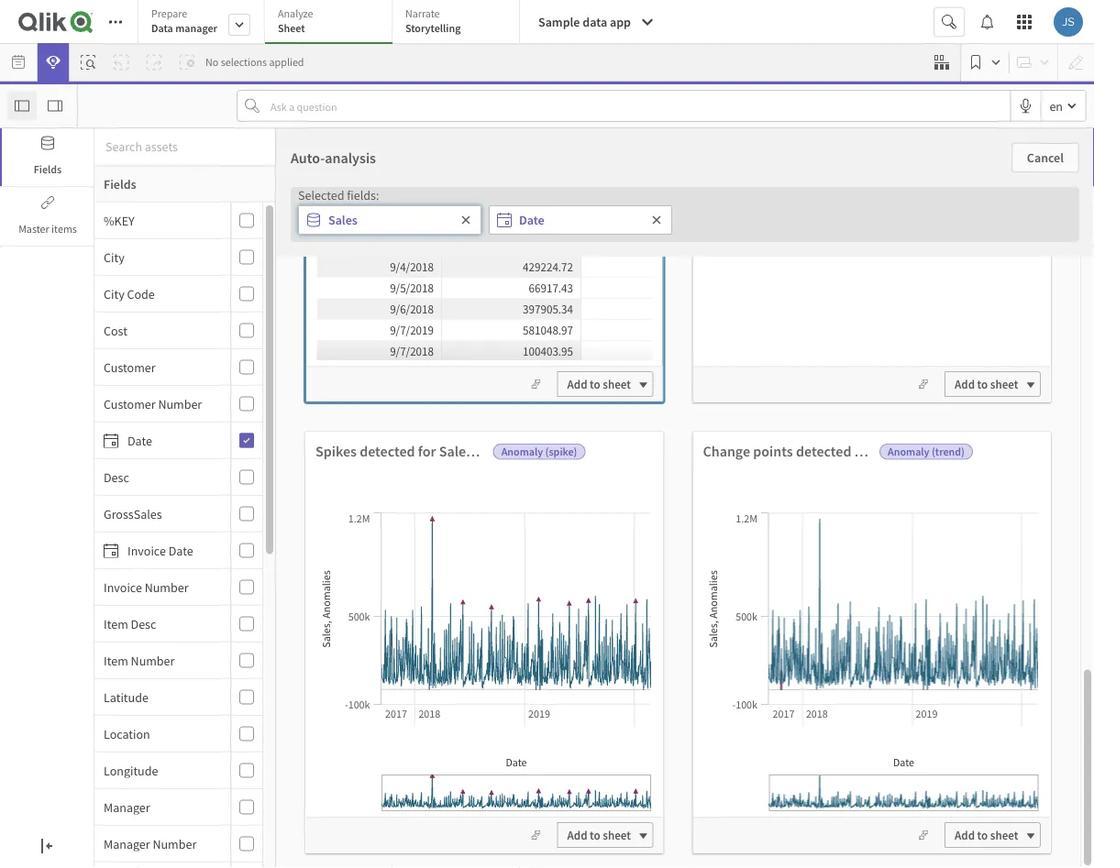 Task type: locate. For each thing, give the bounding box(es) containing it.
0 horizontal spatial detected
[[360, 442, 415, 460]]

1 vertical spatial invoice
[[104, 579, 142, 596]]

,
[[318, 619, 333, 624], [706, 619, 720, 624]]

advisor up "discover"
[[294, 595, 333, 610]]

manager down manager button
[[104, 836, 150, 852]]

the right in on the bottom right
[[563, 545, 581, 561]]

manager number menu item
[[94, 826, 262, 863]]

1 vertical spatial insight
[[257, 595, 292, 610]]

0 vertical spatial invoice
[[127, 542, 166, 559]]

for right spikes
[[418, 442, 436, 460]]

2 vertical spatial this
[[347, 622, 367, 638]]

master items button
[[0, 188, 94, 246], [2, 188, 94, 246]]

invoice number menu item
[[94, 569, 262, 606]]

your down visualizations
[[741, 597, 766, 614]]

1 horizontal spatial advisor
[[555, 571, 592, 586]]

choose an option below to get started adding to this sheet...
[[272, 297, 822, 324]]

1 vertical spatial this
[[619, 597, 639, 614]]

you inside . save any insights you discover to this sheet.
[[263, 622, 283, 638]]

anomaly left the (trend)
[[888, 445, 930, 459]]

sample data app button
[[527, 7, 666, 37]]

tab list inside 21.42% application
[[138, 0, 520, 46]]

0 horizontal spatial explore
[[215, 545, 255, 561]]

insights inside . save any insights you discover to this sheet.
[[219, 622, 261, 638]]

code
[[127, 286, 155, 302]]

. inside . any found insights can be saved to this sheet.
[[604, 569, 607, 586]]

qlik
[[384, 545, 406, 561]]

0 vertical spatial advisor
[[555, 571, 592, 586]]

1 horizontal spatial .
[[604, 569, 607, 586]]

city down %key
[[104, 249, 124, 265]]

invoice number button
[[94, 579, 227, 596]]

1 horizontal spatial sheet.
[[531, 622, 563, 638]]

anomaly left (spike) on the bottom of page
[[501, 445, 543, 459]]

1 vertical spatial the
[[563, 545, 581, 561]]

1 vertical spatial manager
[[104, 836, 150, 852]]

question?
[[539, 508, 601, 526]]

1 horizontal spatial deselect field image
[[651, 215, 662, 226]]

number down "customer" menu item
[[158, 396, 202, 412]]

explore for explore the data
[[259, 508, 307, 526]]

1 horizontal spatial this
[[619, 597, 639, 614]]

new for find
[[481, 545, 504, 561]]

manager for manager
[[104, 799, 150, 816]]

item
[[104, 616, 128, 632], [104, 652, 128, 669]]

1 vertical spatial item
[[104, 652, 128, 669]]

1 horizontal spatial anomaly
[[888, 445, 930, 459]]

manager
[[175, 21, 217, 35]]

sales
[[328, 212, 357, 228], [439, 442, 472, 460], [875, 442, 909, 460]]

1 customer from the top
[[104, 359, 156, 376]]

you left "with"
[[343, 569, 363, 586]]

location menu item
[[94, 716, 262, 753]]

explore up "generate"
[[215, 545, 255, 561]]

1 detected from the left
[[360, 442, 415, 460]]

fields up master items
[[34, 162, 62, 177]]

manager down longitude at the left bottom of page
[[104, 799, 150, 816]]

sheet. down any on the left bottom of the page
[[369, 622, 402, 638]]

1 horizontal spatial explore
[[259, 508, 307, 526]]

1 , from the left
[[318, 619, 333, 624]]

location
[[104, 726, 150, 742]]

, down creating
[[706, 619, 720, 624]]

1 horizontal spatial desc
[[131, 616, 156, 632]]

2 item from the top
[[104, 652, 128, 669]]

detected right points
[[796, 442, 851, 460]]

insights inside explore your data directly or let qlik generate insights for you with
[[281, 569, 323, 586]]

city
[[104, 249, 124, 265], [104, 286, 124, 302]]

sales left the (trend)
[[875, 442, 909, 460]]

sheet
[[278, 21, 305, 35]]

selected
[[298, 187, 344, 204]]

creating
[[697, 572, 741, 589]]

using
[[610, 545, 639, 561]]

deselect field image up below
[[460, 215, 471, 226]]

latitude menu item
[[94, 680, 262, 716]]

deselect field image
[[460, 215, 471, 226], [651, 215, 662, 226]]

0 vertical spatial the
[[310, 508, 331, 526]]

1 horizontal spatial over
[[955, 442, 983, 460]]

1 manager from the top
[[104, 799, 150, 816]]

values
[[475, 442, 516, 460], [912, 442, 952, 460]]

1 vertical spatial explore
[[215, 545, 255, 561]]

0 horizontal spatial deselect field image
[[460, 215, 471, 226]]

data inside 'button'
[[583, 14, 607, 30]]

anomaly for over
[[501, 445, 543, 459]]

item up latitude
[[104, 652, 128, 669]]

your inside explore your data directly or let qlik generate insights for you with
[[258, 545, 282, 561]]

. for question?
[[604, 569, 607, 586]]

sheet. inside to start creating visualizations and build your new sheet.
[[793, 597, 826, 614]]

date menu item
[[94, 423, 262, 459]]

latitude
[[104, 689, 148, 706]]

show properties image
[[48, 99, 62, 113]]

0 horizontal spatial the
[[310, 508, 331, 526]]

customer down customer button
[[104, 396, 156, 412]]

1 vertical spatial new
[[481, 545, 504, 561]]

2 city from the top
[[104, 286, 124, 302]]

insights up insight advisor
[[281, 569, 323, 586]]

analyze
[[278, 6, 313, 21]]

1 vertical spatial desc
[[131, 616, 156, 632]]

item inside item desc menu item
[[104, 616, 128, 632]]

for down directly
[[326, 569, 341, 586]]

this down save
[[347, 622, 367, 638]]

number down the invoice date button
[[145, 579, 188, 596]]

2 values from the left
[[912, 442, 952, 460]]

2 detected from the left
[[796, 442, 851, 460]]

desc menu item
[[94, 459, 262, 496]]

cancel
[[1027, 149, 1064, 166]]

0 horizontal spatial for
[[326, 569, 341, 586]]

customer menu item
[[94, 349, 262, 386]]

1 master items button from the left
[[0, 188, 94, 246]]

item inside item number menu item
[[104, 652, 128, 669]]

new down visualizations
[[768, 597, 791, 614]]

0 vertical spatial new
[[762, 508, 789, 526]]

21.42% application
[[0, 0, 1094, 868]]

data left directly
[[285, 545, 309, 561]]

the up directly
[[310, 508, 331, 526]]

invoice for invoice date
[[127, 542, 166, 559]]

sheet. for new
[[793, 597, 826, 614]]

insights down "generate"
[[219, 622, 261, 638]]

insights down the ask
[[489, 597, 531, 614]]

0 vertical spatial this
[[716, 297, 750, 324]]

Search assets text field
[[94, 130, 276, 163]]

1 vertical spatial your
[[741, 597, 766, 614]]

0 vertical spatial your
[[258, 545, 282, 561]]

0 horizontal spatial sheet.
[[369, 622, 402, 638]]

for left anomaly (trend) in the bottom right of the page
[[854, 442, 872, 460]]

0 vertical spatial desc
[[104, 469, 129, 486]]

invoice up item desc
[[104, 579, 142, 596]]

insight up can
[[518, 571, 552, 586]]

city code menu item
[[94, 276, 262, 313]]

you down insight advisor
[[263, 622, 283, 638]]

invoice inside menu item
[[127, 542, 166, 559]]

explore
[[259, 508, 307, 526], [215, 545, 255, 561]]

insights
[[506, 545, 548, 561], [281, 569, 323, 586], [489, 597, 531, 614], [219, 622, 261, 638]]

manager button
[[94, 799, 227, 816]]

date inside invoice date menu item
[[168, 542, 193, 559]]

0 vertical spatial explore
[[259, 508, 307, 526]]

fields up %key
[[104, 176, 136, 193]]

Ask a question text field
[[267, 91, 1010, 121]]

new
[[762, 508, 789, 526], [481, 545, 504, 561], [768, 597, 791, 614]]

customer number button
[[94, 396, 227, 412]]

. left 'any' in the right bottom of the page
[[604, 569, 607, 586]]

data up or
[[333, 508, 362, 526]]

1 deselect field image from the left
[[460, 215, 471, 226]]

date down grosssales "menu item"
[[168, 542, 193, 559]]

change points detected for sales values over date
[[703, 442, 1015, 460]]

item number
[[104, 652, 175, 669]]

sales down selected fields:
[[328, 212, 357, 228]]

0 horizontal spatial your
[[258, 545, 282, 561]]

.
[[604, 569, 607, 586], [345, 594, 348, 611]]

2 horizontal spatial sheet.
[[793, 597, 826, 614]]

sheet. down and
[[793, 597, 826, 614]]

date down customer number
[[127, 432, 152, 449]]

the
[[310, 508, 331, 526], [563, 545, 581, 561]]

add to sheet button
[[557, 372, 653, 397], [945, 372, 1041, 397], [557, 823, 653, 848], [945, 823, 1041, 848]]

0 horizontal spatial advisor
[[294, 595, 333, 610]]

, for change points detected for sales values over date
[[706, 619, 720, 624]]

en button
[[1041, 91, 1086, 121]]

insight down "generate"
[[257, 595, 292, 610]]

. left save
[[345, 594, 348, 611]]

0 vertical spatial customer
[[104, 359, 156, 376]]

0 vertical spatial .
[[604, 569, 607, 586]]

item up the item number
[[104, 616, 128, 632]]

this down 'any' in the right bottom of the page
[[619, 597, 639, 614]]

date right the (trend)
[[986, 442, 1015, 460]]

9/6/2018
[[390, 301, 434, 316]]

number for invoice number
[[145, 579, 188, 596]]

grosssales menu item
[[94, 496, 262, 533]]

2 deselect field image from the left
[[651, 215, 662, 226]]

1 over from the left
[[519, 442, 547, 460]]

1 vertical spatial you
[[263, 622, 283, 638]]

desc inside menu item
[[131, 616, 156, 632]]

new right the 'find'
[[481, 545, 504, 561]]

. save any insights you discover to this sheet.
[[219, 594, 402, 638]]

this left sheet...
[[716, 297, 750, 324]]

below
[[438, 297, 494, 324]]

in
[[551, 545, 561, 561]]

new inside to start creating visualizations and build your new sheet.
[[768, 597, 791, 614]]

city menu item
[[94, 239, 262, 276]]

number down manager menu item
[[153, 836, 196, 852]]

desc down invoice number
[[131, 616, 156, 632]]

1 horizontal spatial detected
[[796, 442, 851, 460]]

menu
[[94, 203, 276, 868]]

1 city from the top
[[104, 249, 124, 265]]

0 vertical spatial manager
[[104, 799, 150, 816]]

desc button
[[94, 469, 227, 486]]

start
[[839, 545, 864, 561]]

generate
[[232, 569, 279, 586]]

your up "generate"
[[258, 545, 282, 561]]

prepare data manager
[[151, 6, 217, 35]]

1 horizontal spatial ,
[[706, 619, 720, 624]]

0 horizontal spatial .
[[345, 594, 348, 611]]

customer for customer number
[[104, 396, 156, 412]]

invoice up invoice number
[[127, 542, 166, 559]]

date button
[[94, 432, 227, 449]]

to inside to start creating visualizations and build your new sheet.
[[825, 545, 837, 561]]

city left code
[[104, 286, 124, 302]]

menu containing %key
[[94, 203, 276, 868]]

insights inside . any found insights can be saved to this sheet.
[[489, 597, 531, 614]]

1 horizontal spatial your
[[741, 597, 766, 614]]

1 vertical spatial city
[[104, 286, 124, 302]]

can
[[534, 597, 553, 614]]

invoice date
[[127, 542, 193, 559]]

%key button
[[94, 212, 227, 229]]

2 manager from the top
[[104, 836, 150, 852]]

sales left anomaly (spike)
[[439, 442, 472, 460]]

customer number menu item
[[94, 386, 262, 423]]

narrate storytelling
[[405, 6, 461, 35]]

0 vertical spatial city
[[104, 249, 124, 265]]

0 vertical spatial item
[[104, 616, 128, 632]]

2 customer from the top
[[104, 396, 156, 412]]

item number menu item
[[94, 643, 262, 680]]

0 horizontal spatial over
[[519, 442, 547, 460]]

sheet...
[[755, 297, 822, 324]]

this
[[716, 297, 750, 324], [619, 597, 639, 614], [347, 622, 367, 638]]

0 horizontal spatial ,
[[318, 619, 333, 624]]

cost menu item
[[94, 313, 262, 349]]

tab list containing prepare
[[138, 0, 520, 46]]

insight
[[518, 571, 552, 586], [257, 595, 292, 610]]

explore inside explore your data directly or let qlik generate insights for you with
[[215, 545, 255, 561]]

date up question?
[[550, 442, 579, 460]]

number down item desc button
[[131, 652, 175, 669]]

auto-
[[291, 149, 325, 167]]

detected right spikes
[[360, 442, 415, 460]]

applied
[[269, 55, 304, 69]]

0 horizontal spatial desc
[[104, 469, 129, 486]]

sheet. inside . save any insights you discover to this sheet.
[[369, 622, 402, 638]]

city for city
[[104, 249, 124, 265]]

0 vertical spatial insight
[[518, 571, 552, 586]]

choose
[[272, 297, 341, 324]]

edit
[[760, 546, 781, 561]]

1 horizontal spatial you
[[343, 569, 363, 586]]

manager number button
[[94, 836, 227, 852]]

deselect field image up the adding
[[651, 215, 662, 226]]

master items
[[18, 222, 77, 236]]

analytics
[[792, 508, 849, 526]]

1 horizontal spatial fields
[[104, 176, 136, 193]]

for
[[418, 442, 436, 460], [854, 442, 872, 460], [326, 569, 341, 586]]

customer for customer
[[104, 359, 156, 376]]

item for item desc
[[104, 616, 128, 632]]

1 values from the left
[[475, 442, 516, 460]]

1 anomaly from the left
[[501, 445, 543, 459]]

location button
[[94, 726, 227, 742]]

, down insight advisor
[[318, 619, 333, 624]]

1 item from the top
[[104, 616, 128, 632]]

21.42%
[[768, 184, 976, 270]]

new right create
[[762, 508, 789, 526]]

longitude button
[[94, 763, 227, 779]]

. for data
[[345, 594, 348, 611]]

0 horizontal spatial this
[[347, 622, 367, 638]]

desc up grosssales
[[104, 469, 129, 486]]

sheet. down can
[[531, 622, 563, 638]]

data left app
[[583, 14, 607, 30]]

. inside . save any insights you discover to this sheet.
[[345, 594, 348, 611]]

with
[[366, 569, 389, 586]]

0 horizontal spatial anomaly
[[501, 445, 543, 459]]

0 horizontal spatial values
[[475, 442, 516, 460]]

you
[[343, 569, 363, 586], [263, 622, 283, 638]]

customer down cost
[[104, 359, 156, 376]]

0 vertical spatial you
[[343, 569, 363, 586]]

1 vertical spatial customer
[[104, 396, 156, 412]]

sheet
[[603, 377, 631, 392], [990, 377, 1018, 392], [783, 546, 811, 561], [603, 828, 631, 843], [990, 828, 1018, 843]]

invoice inside menu item
[[104, 579, 142, 596]]

anomaly
[[501, 445, 543, 459], [888, 445, 930, 459]]

data
[[151, 21, 173, 35]]

advisor up be
[[555, 571, 592, 586]]

explore up explore your data directly or let qlik generate insights for you with
[[259, 508, 307, 526]]

tab list
[[138, 0, 520, 46]]

1 horizontal spatial values
[[912, 442, 952, 460]]

1 vertical spatial .
[[345, 594, 348, 611]]

0 horizontal spatial you
[[263, 622, 283, 638]]

2 vertical spatial new
[[768, 597, 791, 614]]

selections
[[221, 55, 267, 69]]

2 anomaly from the left
[[888, 445, 930, 459]]

2 , from the left
[[706, 619, 720, 624]]

desc inside "menu item"
[[104, 469, 129, 486]]

%key
[[104, 212, 135, 229]]

advisor
[[555, 571, 592, 586], [294, 595, 333, 610]]



Task type: describe. For each thing, give the bounding box(es) containing it.
cost button
[[94, 322, 227, 339]]

submit question image
[[942, 15, 956, 29]]

581048.97
[[523, 322, 573, 337]]

0 horizontal spatial sales
[[328, 212, 357, 228]]

21.42% button
[[704, 60, 1040, 361]]

0 horizontal spatial fields
[[34, 162, 62, 177]]

anomaly (trend)
[[888, 445, 965, 459]]

insight advisor
[[257, 595, 333, 610]]

invoice date menu item
[[94, 533, 262, 569]]

selections tool image
[[934, 55, 949, 70]]

visualizations
[[744, 572, 816, 589]]

started
[[555, 297, 620, 324]]

customer button
[[94, 359, 227, 376]]

to start creating visualizations and build your new sheet.
[[697, 545, 870, 614]]

en
[[1049, 98, 1063, 114]]

prepare
[[151, 6, 187, 21]]

your inside to start creating visualizations and build your new sheet.
[[741, 597, 766, 614]]

to inside . save any insights you discover to this sheet.
[[333, 622, 344, 638]]

a
[[528, 508, 536, 526]]

. any found insights can be saved to this sheet.
[[455, 569, 639, 638]]

narrate
[[405, 6, 440, 21]]

item desc button
[[94, 616, 227, 632]]

longitude menu item
[[94, 753, 262, 790]]

auto-analysis
[[291, 149, 376, 167]]

sheet. inside . any found insights can be saved to this sheet.
[[531, 622, 563, 638]]

66917.43
[[529, 280, 573, 295]]

date up 429224.72
[[519, 212, 544, 228]]

you inside explore your data directly or let qlik generate insights for you with
[[343, 569, 363, 586]]

0 horizontal spatial insight
[[257, 595, 292, 610]]

1 vertical spatial advisor
[[294, 595, 333, 610]]

9/7/2018
[[390, 343, 434, 359]]

items
[[51, 222, 77, 236]]

or
[[354, 545, 366, 561]]

option
[[373, 297, 433, 324]]

city for city code
[[104, 286, 124, 302]]

2 over from the left
[[955, 442, 983, 460]]

saved
[[572, 597, 603, 614]]

directly
[[311, 545, 352, 561]]

selected fields:
[[298, 187, 379, 204]]

(trend)
[[932, 445, 965, 459]]

deselect field image for date
[[651, 215, 662, 226]]

1 horizontal spatial for
[[418, 442, 436, 460]]

invoice number
[[104, 579, 188, 596]]

sample data app
[[538, 14, 631, 30]]

change
[[703, 442, 750, 460]]

manager number
[[104, 836, 196, 852]]

be
[[556, 597, 569, 614]]

429224.72
[[523, 259, 573, 274]]

sheet. for this
[[369, 622, 402, 638]]

number for customer number
[[158, 396, 202, 412]]

create
[[719, 508, 759, 526]]

2 master items button from the left
[[2, 188, 94, 246]]

have a question?
[[494, 508, 601, 526]]

100403.95
[[523, 343, 573, 359]]

sample
[[538, 14, 580, 30]]

explore for explore your data directly or let qlik generate insights for you with
[[215, 545, 255, 561]]

and
[[819, 572, 840, 589]]

grosssales
[[104, 506, 162, 522]]

cost
[[104, 322, 127, 339]]

grosssales button
[[94, 506, 227, 522]]

ask insight advisor
[[498, 571, 592, 586]]

9/7/2019
[[390, 322, 434, 337]]

item for item number
[[104, 652, 128, 669]]

manager for manager number
[[104, 836, 150, 852]]

item desc
[[104, 616, 156, 632]]

deselect field image for sales
[[460, 215, 471, 226]]

this inside . any found insights can be saved to this sheet.
[[619, 597, 639, 614]]

this inside . save any insights you discover to this sheet.
[[347, 622, 367, 638]]

points
[[753, 442, 793, 460]]

no selections applied
[[205, 55, 304, 69]]

1 horizontal spatial sales
[[439, 442, 472, 460]]

find new insights in the data using
[[455, 545, 639, 561]]

app
[[610, 14, 631, 30]]

2 horizontal spatial sales
[[875, 442, 909, 460]]

edit sheet
[[760, 546, 811, 561]]

number for manager number
[[153, 836, 196, 852]]

, for spikes detected for sales values over date
[[318, 619, 333, 624]]

build
[[842, 572, 870, 589]]

any
[[610, 569, 630, 586]]

customer number
[[104, 396, 202, 412]]

city code
[[104, 286, 155, 302]]

1 horizontal spatial insight
[[518, 571, 552, 586]]

spikes detected for sales values over date
[[315, 442, 579, 460]]

number for item number
[[131, 652, 175, 669]]

no
[[205, 55, 219, 69]]

an
[[345, 297, 368, 324]]

latitude button
[[94, 689, 227, 706]]

cancel button
[[1011, 143, 1079, 172]]

spikes
[[315, 442, 357, 460]]

any
[[379, 594, 398, 611]]

menu inside 21.42% application
[[94, 203, 276, 868]]

2 horizontal spatial for
[[854, 442, 872, 460]]

to inside . any found insights can be saved to this sheet.
[[605, 597, 617, 614]]

1 horizontal spatial the
[[563, 545, 581, 561]]

analyze sheet
[[278, 6, 313, 35]]

invoice date button
[[94, 542, 227, 559]]

anomaly (spike)
[[501, 445, 577, 459]]

invoice for invoice number
[[104, 579, 142, 596]]

new for create
[[762, 508, 789, 526]]

data inside explore your data directly or let qlik generate insights for you with
[[285, 545, 309, 561]]

2 horizontal spatial this
[[716, 297, 750, 324]]

storytelling
[[405, 21, 461, 35]]

smart search image
[[81, 55, 95, 70]]

let
[[368, 545, 382, 561]]

%key menu item
[[94, 203, 262, 239]]

date inside date 'menu item'
[[127, 432, 152, 449]]

manager menu item
[[94, 790, 262, 826]]

city button
[[94, 249, 227, 265]]

data left using
[[584, 545, 608, 561]]

397905.34
[[523, 301, 573, 316]]

john smith image
[[1054, 7, 1083, 37]]

(spike)
[[545, 445, 577, 459]]

insights left in on the bottom right
[[506, 545, 548, 561]]

master
[[18, 222, 49, 236]]

item number button
[[94, 652, 227, 669]]

for inside explore your data directly or let qlik generate insights for you with
[[326, 569, 341, 586]]

hide assets image
[[15, 99, 29, 113]]

anomaly for values
[[888, 445, 930, 459]]

item desc menu item
[[94, 606, 262, 643]]

have
[[494, 508, 525, 526]]

get
[[522, 297, 551, 324]]

city code button
[[94, 286, 227, 302]]



Task type: vqa. For each thing, say whether or not it's contained in the screenshot.
associations inside the To make associations manually, you can drag one table onto another.
no



